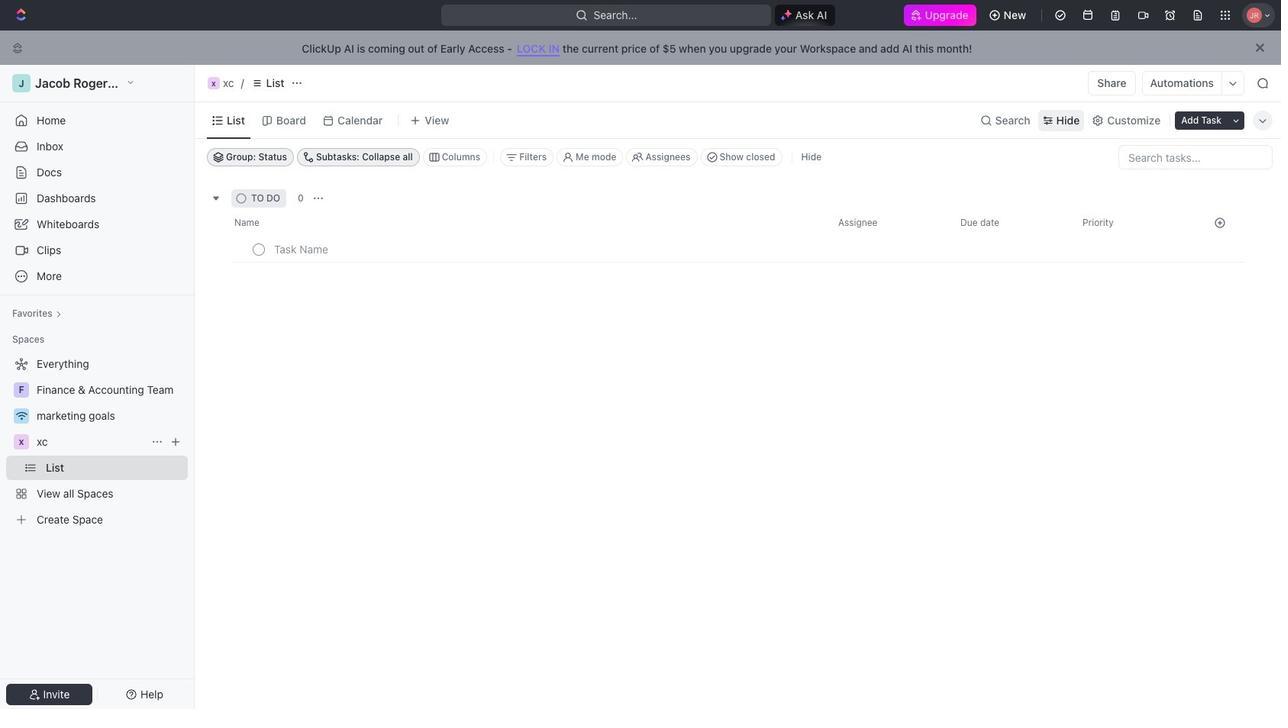Task type: vqa. For each thing, say whether or not it's contained in the screenshot.
the leftmost xc, , element
yes



Task type: describe. For each thing, give the bounding box(es) containing it.
Search tasks... text field
[[1120, 146, 1273, 169]]

jacob rogers's workspace, , element
[[12, 74, 31, 92]]

Task Name text field
[[274, 237, 720, 262]]

tree inside sidebar navigation
[[6, 352, 188, 532]]

finance & accounting team, , element
[[14, 383, 29, 398]]



Task type: locate. For each thing, give the bounding box(es) containing it.
sidebar navigation
[[0, 65, 198, 710]]

tree
[[6, 352, 188, 532]]

0 vertical spatial xc, , element
[[208, 77, 220, 89]]

0 horizontal spatial xc, , element
[[14, 435, 29, 450]]

1 horizontal spatial xc, , element
[[208, 77, 220, 89]]

1 vertical spatial xc, , element
[[14, 435, 29, 450]]

xc, , element
[[208, 77, 220, 89], [14, 435, 29, 450]]

wifi image
[[16, 412, 27, 421]]

change status image
[[259, 246, 267, 253]]



